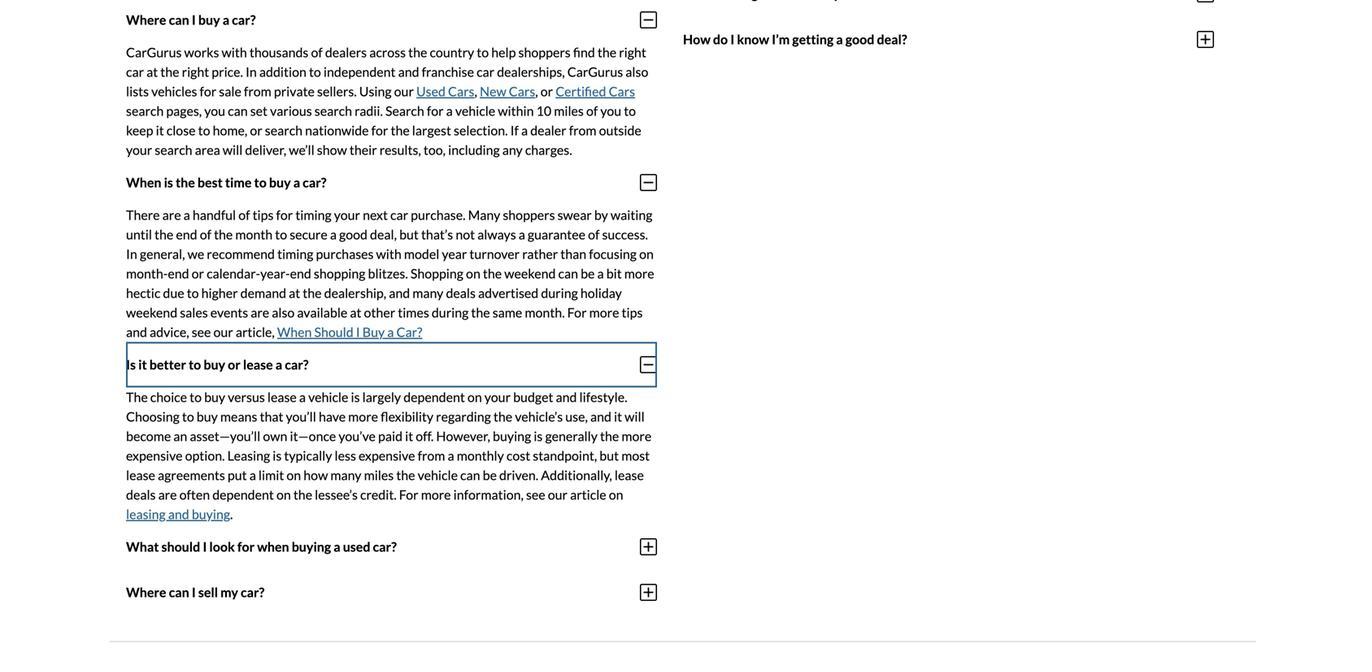 Task type: locate. For each thing, give the bounding box(es) containing it.
2 vertical spatial vehicle
[[418, 467, 458, 483]]

when for when is the best time to buy a car?
[[126, 175, 161, 190]]

when up there
[[126, 175, 161, 190]]

show
[[317, 142, 347, 158]]

0 horizontal spatial when
[[126, 175, 161, 190]]

many down less
[[331, 467, 362, 483]]

0 horizontal spatial also
[[272, 305, 295, 320]]

, left new on the left top of the page
[[475, 83, 478, 99]]

minus square image inside when is the best time to buy a car? dropdown button
[[640, 173, 657, 192]]

0 horizontal spatial plus square image
[[640, 537, 657, 557]]

0 vertical spatial in
[[246, 64, 257, 80]]

also
[[626, 64, 649, 80], [272, 305, 295, 320]]

0 vertical spatial buying
[[493, 428, 531, 444]]

and down across
[[398, 64, 419, 80]]

or up versus
[[228, 357, 241, 373]]

dealer
[[531, 122, 567, 138]]

in down until
[[126, 246, 137, 262]]

car
[[126, 64, 144, 80], [477, 64, 495, 80], [391, 207, 408, 223]]

also inside there are a handful of tips for timing your next car purchase. many shoppers swear by waiting until the end of the month to secure a good deal, but that's not always a guarantee of success. in general, we recommend timing purchases with model year turnover rather than focusing on month-end or calendar-year-end shopping blitzes. shopping on the weekend can be a bit more hectic due to higher demand at the dealership, and many deals advertised during holiday weekend sales events are also available at other times during the same month. for more tips and advice, see our article,
[[272, 305, 295, 320]]

1 vertical spatial see
[[526, 487, 546, 503]]

car up lists
[[126, 64, 144, 80]]

1 vertical spatial will
[[625, 409, 645, 425]]

deal,
[[370, 226, 397, 242]]

franchise
[[422, 64, 474, 80]]

for up secure at the top of page
[[276, 207, 293, 223]]

for inside dropdown button
[[237, 539, 255, 555]]

where for where can i sell my car?
[[126, 585, 166, 601]]

1 horizontal spatial good
[[846, 31, 875, 47]]

your left budget
[[485, 389, 511, 405]]

cars up outside
[[609, 83, 635, 99]]

1 horizontal spatial miles
[[554, 103, 584, 119]]

1 horizontal spatial cargurus
[[568, 64, 623, 80]]

buy down deliver, at the left top of page
[[269, 175, 291, 190]]

more left information,
[[421, 487, 451, 503]]

1 vertical spatial miles
[[364, 467, 394, 483]]

tips down holiday
[[622, 305, 643, 320]]

that's
[[421, 226, 453, 242]]

buy inside 'is it better to buy or lease a car?' dropdown button
[[204, 357, 225, 373]]

when inside dropdown button
[[126, 175, 161, 190]]

end up due on the top left of page
[[168, 265, 189, 281]]

lessee's
[[315, 487, 358, 503]]

2 where from the top
[[126, 585, 166, 601]]

your inside the choice to buy versus lease a vehicle is largely dependent on your budget and lifestyle. choosing to buy means that you'll have more flexibility regarding the vehicle's use, and it will become an asset—you'll own it—once you've paid it off. however, buying is generally the more expensive option. leasing is typically less expensive from a monthly cost standpoint, but most lease agreements put a limit on how many miles the vehicle can be driven. additionally, lease deals are often dependent on the lessee's credit. for more information, see our article on leasing and buying .
[[485, 389, 511, 405]]

0 horizontal spatial many
[[331, 467, 362, 483]]

an
[[174, 428, 187, 444]]

1 horizontal spatial will
[[625, 409, 645, 425]]

we'll
[[289, 142, 315, 158]]

when is the best time to buy a car?
[[126, 175, 327, 190]]

2 minus square image from the top
[[640, 355, 657, 375]]

option.
[[185, 448, 225, 464]]

0 horizontal spatial buying
[[192, 506, 230, 522]]

car up new on the left top of the page
[[477, 64, 495, 80]]

2 horizontal spatial at
[[350, 305, 362, 320]]

to inside dropdown button
[[189, 357, 201, 373]]

i for buy
[[192, 12, 196, 28]]

from inside cargurus works with thousands of dealers across the country to help shoppers find the right car at the right price. in addition to independent and franchise car dealerships, cargurus also lists vehicles for sale from private sellers. using our
[[244, 83, 272, 99]]

it—once
[[290, 428, 336, 444]]

1 vertical spatial shoppers
[[503, 207, 555, 223]]

0 vertical spatial minus square image
[[640, 173, 657, 192]]

how do i know i'm getting a good deal? button
[[683, 17, 1215, 62]]

1 horizontal spatial cars
[[509, 83, 536, 99]]

certified cars link
[[556, 83, 635, 99]]

plus square image
[[1198, 30, 1215, 49], [640, 537, 657, 557]]

1 vertical spatial deals
[[126, 487, 156, 503]]

there
[[126, 207, 160, 223]]

same
[[493, 305, 523, 320]]

until
[[126, 226, 152, 242]]

0 vertical spatial where
[[126, 12, 166, 28]]

minus square image
[[640, 10, 657, 30]]

look
[[209, 539, 235, 555]]

0 vertical spatial weekend
[[505, 265, 556, 281]]

calendar-
[[207, 265, 260, 281]]

.
[[230, 506, 233, 522]]

thousands
[[250, 44, 309, 60]]

but
[[400, 226, 419, 242], [600, 448, 619, 464]]

are down demand
[[251, 305, 269, 320]]

will down home,
[[223, 142, 243, 158]]

however,
[[436, 428, 491, 444]]

bit
[[607, 265, 622, 281]]

1 , from the left
[[475, 83, 478, 99]]

vehicle's
[[515, 409, 563, 425]]

plus square image inside how do i know i'm getting a good deal? dropdown button
[[1198, 30, 1215, 49]]

end left shopping
[[290, 265, 311, 281]]

when
[[126, 175, 161, 190], [277, 324, 312, 340]]

versus
[[228, 389, 265, 405]]

on down year on the top of page
[[466, 265, 481, 281]]

or inside dropdown button
[[228, 357, 241, 373]]

in inside there are a handful of tips for timing your next car purchase. many shoppers swear by waiting until the end of the month to secure a good deal, but that's not always a guarantee of success. in general, we recommend timing purchases with model year turnover rather than focusing on month-end or calendar-year-end shopping blitzes. shopping on the weekend can be a bit more hectic due to higher demand at the dealership, and many deals advertised during holiday weekend sales events are also available at other times during the same month. for more tips and advice, see our article,
[[126, 246, 137, 262]]

car? up thousands
[[232, 12, 256, 28]]

1 vertical spatial vehicle
[[308, 389, 349, 405]]

0 horizontal spatial you
[[204, 103, 225, 119]]

many inside there are a handful of tips for timing your next car purchase. many shoppers swear by waiting until the end of the month to secure a good deal, but that's not always a guarantee of success. in general, we recommend timing purchases with model year turnover rather than focusing on month-end or calendar-year-end shopping blitzes. shopping on the weekend can be a bit more hectic due to higher demand at the dealership, and many deals advertised during holiday weekend sales events are also available at other times during the same month. for more tips and advice, see our article,
[[413, 285, 444, 301]]

1 horizontal spatial your
[[334, 207, 360, 223]]

plus square image inside what should i look for when buying a used car? dropdown button
[[640, 537, 657, 557]]

our down additionally,
[[548, 487, 568, 503]]

many down the shopping
[[413, 285, 444, 301]]

right down minus square image
[[619, 44, 647, 60]]

0 horizontal spatial deals
[[126, 487, 156, 503]]

1 vertical spatial plus square image
[[640, 537, 657, 557]]

0 horizontal spatial cars
[[448, 83, 475, 99]]

charges.
[[525, 142, 572, 158]]

0 vertical spatial deals
[[446, 285, 476, 301]]

demand
[[241, 285, 286, 301]]

the left the vehicle's
[[494, 409, 513, 425]]

more down holiday
[[590, 305, 620, 320]]

1 horizontal spatial expensive
[[359, 448, 415, 464]]

are inside the choice to buy versus lease a vehicle is largely dependent on your budget and lifestyle. choosing to buy means that you'll have more flexibility regarding the vehicle's use, and it will become an asset—you'll own it—once you've paid it off. however, buying is generally the more expensive option. leasing is typically less expensive from a monthly cost standpoint, but most lease agreements put a limit on how many miles the vehicle can be driven. additionally, lease deals are often dependent on the lessee's credit. for more information, see our article on leasing and buying .
[[158, 487, 177, 503]]

our down the events
[[214, 324, 233, 340]]

i inside dropdown button
[[731, 31, 735, 47]]

the up available
[[303, 285, 322, 301]]

0 horizontal spatial will
[[223, 142, 243, 158]]

1 vertical spatial with
[[376, 246, 402, 262]]

buy up means
[[204, 389, 225, 405]]

0 vertical spatial with
[[222, 44, 247, 60]]

a inside dropdown button
[[293, 175, 300, 190]]

search
[[386, 103, 425, 119]]

0 vertical spatial at
[[147, 64, 158, 80]]

good inside dropdown button
[[846, 31, 875, 47]]

you up home,
[[204, 103, 225, 119]]

car? inside dropdown button
[[303, 175, 327, 190]]

0 horizontal spatial miles
[[364, 467, 394, 483]]

1 vertical spatial at
[[289, 285, 300, 301]]

largest
[[412, 122, 452, 138]]

0 horizontal spatial your
[[126, 142, 152, 158]]

can inside the choice to buy versus lease a vehicle is largely dependent on your budget and lifestyle. choosing to buy means that you'll have more flexibility regarding the vehicle's use, and it will become an asset—you'll own it—once you've paid it off. however, buying is generally the more expensive option. leasing is typically less expensive from a monthly cost standpoint, but most lease agreements put a limit on how many miles the vehicle can be driven. additionally, lease deals are often dependent on the lessee's credit. for more information, see our article on leasing and buying .
[[461, 467, 480, 483]]

where down what
[[126, 585, 166, 601]]

0 vertical spatial miles
[[554, 103, 584, 119]]

vehicle inside 'used cars , new cars , or certified cars search pages, you can set various search radii. search for a vehicle within 10 miles of you to keep it close to home, or search nationwide for the largest selection. if a dealer from outside your search area will deliver, we'll show their results, too, including any charges.'
[[456, 103, 496, 119]]

plus square image
[[1198, 0, 1215, 4], [640, 583, 657, 602]]

0 horizontal spatial right
[[182, 64, 209, 80]]

1 horizontal spatial weekend
[[505, 265, 556, 281]]

0 vertical spatial when
[[126, 175, 161, 190]]

of
[[311, 44, 323, 60], [587, 103, 598, 119], [239, 207, 250, 223], [200, 226, 212, 242], [588, 226, 600, 242]]

1 vertical spatial timing
[[278, 246, 314, 262]]

for inside the choice to buy versus lease a vehicle is largely dependent on your budget and lifestyle. choosing to buy means that you'll have more flexibility regarding the vehicle's use, and it will become an asset—you'll own it—once you've paid it off. however, buying is generally the more expensive option. leasing is typically less expensive from a monthly cost standpoint, but most lease agreements put a limit on how many miles the vehicle can be driven. additionally, lease deals are often dependent on the lessee's credit. for more information, see our article on leasing and buying .
[[399, 487, 419, 503]]

0 horizontal spatial dependent
[[213, 487, 274, 503]]

1 vertical spatial but
[[600, 448, 619, 464]]

can
[[169, 12, 189, 28], [228, 103, 248, 119], [559, 265, 578, 281], [461, 467, 480, 483], [169, 585, 189, 601]]

can down monthly
[[461, 467, 480, 483]]

buy inside when is the best time to buy a car? dropdown button
[[269, 175, 291, 190]]

independent
[[324, 64, 396, 80]]

i right the do
[[731, 31, 735, 47]]

within
[[498, 103, 534, 119]]

the left "same"
[[471, 305, 490, 320]]

and inside cargurus works with thousands of dealers across the country to help shoppers find the right car at the right price. in addition to independent and franchise car dealerships, cargurus also lists vehicles for sale from private sellers. using our
[[398, 64, 419, 80]]

good up purchases
[[339, 226, 368, 242]]

purchases
[[316, 246, 374, 262]]

it left off.
[[405, 428, 413, 444]]

a left bit
[[598, 265, 604, 281]]

0 vertical spatial right
[[619, 44, 647, 60]]

2 horizontal spatial your
[[485, 389, 511, 405]]

the left the best
[[176, 175, 195, 190]]

deals for advertised
[[446, 285, 476, 301]]

0 vertical spatial plus square image
[[1198, 30, 1215, 49]]

1 vertical spatial right
[[182, 64, 209, 80]]

also down demand
[[272, 305, 295, 320]]

1 vertical spatial your
[[334, 207, 360, 223]]

miles down "certified" at the left top of the page
[[554, 103, 584, 119]]

1 vertical spatial also
[[272, 305, 295, 320]]

where up lists
[[126, 12, 166, 28]]

1 horizontal spatial from
[[418, 448, 445, 464]]

1 vertical spatial plus square image
[[640, 583, 657, 602]]

1 horizontal spatial car
[[391, 207, 408, 223]]

often
[[179, 487, 210, 503]]

0 horizontal spatial be
[[483, 467, 497, 483]]

0 horizontal spatial from
[[244, 83, 272, 99]]

in
[[246, 64, 257, 80], [126, 246, 137, 262]]

during up the "month."
[[541, 285, 578, 301]]

0 horizontal spatial expensive
[[126, 448, 183, 464]]

2 vertical spatial our
[[548, 487, 568, 503]]

be
[[581, 265, 595, 281], [483, 467, 497, 483]]

to right better
[[189, 357, 201, 373]]

0 vertical spatial good
[[846, 31, 875, 47]]

recommend
[[207, 246, 275, 262]]

0 vertical spatial from
[[244, 83, 272, 99]]

weekend down hectic
[[126, 305, 177, 320]]

i for sell
[[192, 585, 196, 601]]

home,
[[213, 122, 248, 138]]

price.
[[212, 64, 243, 80]]

1 minus square image from the top
[[640, 173, 657, 192]]

buy inside where can i buy a car? dropdown button
[[198, 12, 220, 28]]

1 cars from the left
[[448, 83, 475, 99]]

where inside where can i sell my car? dropdown button
[[126, 585, 166, 601]]

many
[[468, 207, 501, 223]]

using
[[359, 83, 392, 99]]

are up "leasing and buying" link
[[158, 487, 177, 503]]

car right next
[[391, 207, 408, 223]]

also up certified cars link
[[626, 64, 649, 80]]

any
[[503, 142, 523, 158]]

keep
[[126, 122, 153, 138]]

tips up 'month' in the top of the page
[[253, 207, 274, 223]]

deals inside the choice to buy versus lease a vehicle is largely dependent on your budget and lifestyle. choosing to buy means that you'll have more flexibility regarding the vehicle's use, and it will become an asset—you'll own it—once you've paid it off. however, buying is generally the more expensive option. leasing is typically less expensive from a monthly cost standpoint, but most lease agreements put a limit on how many miles the vehicle can be driven. additionally, lease deals are often dependent on the lessee's credit. for more information, see our article on leasing and buying .
[[126, 487, 156, 503]]

i for know
[[731, 31, 735, 47]]

1 vertical spatial our
[[214, 324, 233, 340]]

your down keep on the left top
[[126, 142, 152, 158]]

miles up credit. at left
[[364, 467, 394, 483]]

if
[[511, 122, 519, 138]]

our up search
[[394, 83, 414, 99]]

be up holiday
[[581, 265, 595, 281]]

1 horizontal spatial deals
[[446, 285, 476, 301]]

or down 'we'
[[192, 265, 204, 281]]

where can i sell my car? button
[[126, 570, 657, 615]]

a down however,
[[448, 448, 455, 464]]

flexibility
[[381, 409, 434, 425]]

of left dealers
[[311, 44, 323, 60]]

it down lifestyle.
[[614, 409, 622, 425]]

1 horizontal spatial you
[[601, 103, 622, 119]]

1 vertical spatial where
[[126, 585, 166, 601]]

you've
[[339, 428, 376, 444]]

0 vertical spatial will
[[223, 142, 243, 158]]

2 vertical spatial are
[[158, 487, 177, 503]]

shoppers up 'dealerships,'
[[519, 44, 571, 60]]

1 horizontal spatial dependent
[[404, 389, 465, 405]]

to right due on the top left of page
[[187, 285, 199, 301]]

0 horizontal spatial plus square image
[[640, 583, 657, 602]]

1 horizontal spatial many
[[413, 285, 444, 301]]

where can i buy a car?
[[126, 12, 256, 28]]

0 horizontal spatial weekend
[[126, 305, 177, 320]]

minus square image
[[640, 173, 657, 192], [640, 355, 657, 375]]

buying up cost
[[493, 428, 531, 444]]

model
[[404, 246, 440, 262]]

due
[[163, 285, 184, 301]]

0 vertical spatial during
[[541, 285, 578, 301]]

good
[[846, 31, 875, 47], [339, 226, 368, 242]]

tips
[[253, 207, 274, 223], [622, 305, 643, 320]]

cargurus up lists
[[126, 44, 182, 60]]

at down "year-"
[[289, 285, 300, 301]]

with up blitzes.
[[376, 246, 402, 262]]

2 vertical spatial your
[[485, 389, 511, 405]]

1 where from the top
[[126, 12, 166, 28]]

1 vertical spatial during
[[432, 305, 469, 320]]

at down dealership,
[[350, 305, 362, 320]]

year
[[442, 246, 467, 262]]

1 horizontal spatial see
[[526, 487, 546, 503]]

1 horizontal spatial but
[[600, 448, 619, 464]]

for right look
[[237, 539, 255, 555]]

country
[[430, 44, 475, 60]]

0 vertical spatial but
[[400, 226, 419, 242]]

0 vertical spatial tips
[[253, 207, 274, 223]]

the
[[126, 389, 148, 405]]

new cars link
[[480, 83, 536, 99]]

0 horizontal spatial good
[[339, 226, 368, 242]]

cargurus up certified cars link
[[568, 64, 623, 80]]

vehicle up have
[[308, 389, 349, 405]]

1 vertical spatial in
[[126, 246, 137, 262]]

0 vertical spatial be
[[581, 265, 595, 281]]

i'm
[[772, 31, 790, 47]]

to
[[477, 44, 489, 60], [309, 64, 321, 80], [624, 103, 636, 119], [198, 122, 210, 138], [254, 175, 267, 190], [275, 226, 287, 242], [187, 285, 199, 301], [189, 357, 201, 373], [190, 389, 202, 405], [182, 409, 194, 425]]

to up an
[[182, 409, 194, 425]]

i left buy
[[356, 324, 360, 340]]

shoppers inside there are a handful of tips for timing your next car purchase. many shoppers swear by waiting until the end of the month to secure a good deal, but that's not always a guarantee of success. in general, we recommend timing purchases with model year turnover rather than focusing on month-end or calendar-year-end shopping blitzes. shopping on the weekend can be a bit more hectic due to higher demand at the dealership, and many deals advertised during holiday weekend sales events are also available at other times during the same month. for more tips and advice, see our article,
[[503, 207, 555, 223]]

2 horizontal spatial from
[[569, 122, 597, 138]]

miles inside 'used cars , new cars , or certified cars search pages, you can set various search radii. search for a vehicle within 10 miles of you to keep it close to home, or search nationwide for the largest selection. if a dealer from outside your search area will deliver, we'll show their results, too, including any charges.'
[[554, 103, 584, 119]]

see
[[192, 324, 211, 340], [526, 487, 546, 503]]

0 vertical spatial vehicle
[[456, 103, 496, 119]]

too,
[[424, 142, 446, 158]]

and down often
[[168, 506, 189, 522]]

search up 'nationwide' at the left top of page
[[315, 103, 352, 119]]

1 vertical spatial many
[[331, 467, 362, 483]]

, down 'dealerships,'
[[536, 83, 538, 99]]

right down works on the top of the page
[[182, 64, 209, 80]]

lease down most
[[615, 467, 644, 483]]

from up set
[[244, 83, 272, 99]]

lease
[[243, 357, 273, 373], [268, 389, 297, 405], [126, 467, 155, 483], [615, 467, 644, 483]]

most
[[622, 448, 650, 464]]

search up keep on the left top
[[126, 103, 164, 119]]

1 horizontal spatial plus square image
[[1198, 30, 1215, 49]]

holiday
[[581, 285, 622, 301]]

deals inside there are a handful of tips for timing your next car purchase. many shoppers swear by waiting until the end of the month to secure a good deal, but that's not always a guarantee of success. in general, we recommend timing purchases with model year turnover rather than focusing on month-end or calendar-year-end shopping blitzes. shopping on the weekend can be a bit more hectic due to higher demand at the dealership, and many deals advertised during holiday weekend sales events are also available at other times during the same month. for more tips and advice, see our article,
[[446, 285, 476, 301]]

be inside there are a handful of tips for timing your next car purchase. many shoppers swear by waiting until the end of the month to secure a good deal, but that's not always a guarantee of success. in general, we recommend timing purchases with model year turnover rather than focusing on month-end or calendar-year-end shopping blitzes. shopping on the weekend can be a bit more hectic due to higher demand at the dealership, and many deals advertised during holiday weekend sales events are also available at other times during the same month. for more tips and advice, see our article,
[[581, 265, 595, 281]]

certified
[[556, 83, 607, 99]]

when for when should i buy a car?
[[277, 324, 312, 340]]

the inside dropdown button
[[176, 175, 195, 190]]

during
[[541, 285, 578, 301], [432, 305, 469, 320]]

0 vertical spatial shoppers
[[519, 44, 571, 60]]

selection.
[[454, 122, 508, 138]]

buy up works on the top of the page
[[198, 12, 220, 28]]

minus square image inside 'is it better to buy or lease a car?' dropdown button
[[640, 355, 657, 375]]

0 vertical spatial your
[[126, 142, 152, 158]]

dealers
[[325, 44, 367, 60]]

0 vertical spatial for
[[568, 305, 587, 320]]

0 horizontal spatial at
[[147, 64, 158, 80]]

and
[[398, 64, 419, 80], [389, 285, 410, 301], [126, 324, 147, 340], [556, 389, 577, 405], [591, 409, 612, 425], [168, 506, 189, 522]]

guarantee
[[528, 226, 586, 242]]

buying
[[493, 428, 531, 444], [192, 506, 230, 522], [292, 539, 331, 555]]

from right dealer
[[569, 122, 597, 138]]

also inside cargurus works with thousands of dealers across the country to help shoppers find the right car at the right price. in addition to independent and franchise car dealerships, cargurus also lists vehicles for sale from private sellers. using our
[[626, 64, 649, 80]]

be up information,
[[483, 467, 497, 483]]

the down how
[[294, 487, 312, 503]]

i up works on the top of the page
[[192, 12, 196, 28]]

where inside where can i buy a car? dropdown button
[[126, 12, 166, 28]]

1 horizontal spatial ,
[[536, 83, 538, 99]]

shoppers up guarantee
[[503, 207, 555, 223]]

for inside there are a handful of tips for timing your next car purchase. many shoppers swear by waiting until the end of the month to secure a good deal, but that's not always a guarantee of success. in general, we recommend timing purchases with model year turnover rather than focusing on month-end or calendar-year-end shopping blitzes. shopping on the weekend can be a bit more hectic due to higher demand at the dealership, and many deals advertised during holiday weekend sales events are also available at other times during the same month. for more tips and advice, see our article,
[[568, 305, 587, 320]]

2 expensive from the left
[[359, 448, 415, 464]]

waiting
[[611, 207, 653, 223]]

0 horizontal spatial cargurus
[[126, 44, 182, 60]]

when
[[257, 539, 289, 555]]

own
[[263, 428, 288, 444]]

2 horizontal spatial car
[[477, 64, 495, 80]]

off.
[[416, 428, 434, 444]]

with inside there are a handful of tips for timing your next car purchase. many shoppers swear by waiting until the end of the month to secure a good deal, but that's not always a guarantee of success. in general, we recommend timing purchases with model year turnover rather than focusing on month-end or calendar-year-end shopping blitzes. shopping on the weekend can be a bit more hectic due to higher demand at the dealership, and many deals advertised during holiday weekend sales events are also available at other times during the same month. for more tips and advice, see our article,
[[376, 246, 402, 262]]

shopping
[[314, 265, 366, 281]]

miles inside the choice to buy versus lease a vehicle is largely dependent on your budget and lifestyle. choosing to buy means that you'll have more flexibility regarding the vehicle's use, and it will become an asset—you'll own it—once you've paid it off. however, buying is generally the more expensive option. leasing is typically less expensive from a monthly cost standpoint, but most lease agreements put a limit on how many miles the vehicle can be driven. additionally, lease deals are often dependent on the lessee's credit. for more information, see our article on leasing and buying .
[[364, 467, 394, 483]]

be inside the choice to buy versus lease a vehicle is largely dependent on your budget and lifestyle. choosing to buy means that you'll have more flexibility regarding the vehicle's use, and it will become an asset—you'll own it—once you've paid it off. however, buying is generally the more expensive option. leasing is typically less expensive from a monthly cost standpoint, but most lease agreements put a limit on how many miles the vehicle can be driven. additionally, lease deals are often dependent on the lessee's credit. for more information, see our article on leasing and buying .
[[483, 467, 497, 483]]

area
[[195, 142, 220, 158]]

2 horizontal spatial cars
[[609, 83, 635, 99]]

from
[[244, 83, 272, 99], [569, 122, 597, 138], [418, 448, 445, 464]]

article,
[[236, 324, 275, 340]]

our inside the choice to buy versus lease a vehicle is largely dependent on your budget and lifestyle. choosing to buy means that you'll have more flexibility regarding the vehicle's use, and it will become an asset—you'll own it—once you've paid it off. however, buying is generally the more expensive option. leasing is typically less expensive from a monthly cost standpoint, but most lease agreements put a limit on how many miles the vehicle can be driven. additionally, lease deals are often dependent on the lessee's credit. for more information, see our article on leasing and buying .
[[548, 487, 568, 503]]

should
[[314, 324, 354, 340]]



Task type: vqa. For each thing, say whether or not it's contained in the screenshot.
bottom user
no



Task type: describe. For each thing, give the bounding box(es) containing it.
radii.
[[355, 103, 383, 119]]

a right buy
[[388, 324, 394, 340]]

but inside there are a handful of tips for timing your next car purchase. many shoppers swear by waiting until the end of the month to secure a good deal, but that's not always a guarantee of success. in general, we recommend timing purchases with model year turnover rather than focusing on month-end or calendar-year-end shopping blitzes. shopping on the weekend can be a bit more hectic due to higher demand at the dealership, and many deals advertised during holiday weekend sales events are also available at other times during the same month. for more tips and advice, see our article,
[[400, 226, 419, 242]]

the up credit. at left
[[396, 467, 415, 483]]

and left advice,
[[126, 324, 147, 340]]

to left help
[[477, 44, 489, 60]]

minus square image for there are a handful of tips for timing your next car purchase. many shoppers swear by waiting until the end of the month to secure a good deal, but that's not always a guarantee of success. in general, we recommend timing purchases with model year turnover rather than focusing on month-end or calendar-year-end shopping blitzes. shopping on the weekend can be a bit more hectic due to higher demand at the dealership, and many deals advertised during holiday weekend sales events are also available at other times during the same month. for more tips and advice, see our article,
[[640, 173, 657, 192]]

dealerships,
[[497, 64, 565, 80]]

0 horizontal spatial car
[[126, 64, 144, 80]]

but inside the choice to buy versus lease a vehicle is largely dependent on your budget and lifestyle. choosing to buy means that you'll have more flexibility regarding the vehicle's use, and it will become an asset—you'll own it—once you've paid it off. however, buying is generally the more expensive option. leasing is typically less expensive from a monthly cost standpoint, but most lease agreements put a limit on how many miles the vehicle can be driven. additionally, lease deals are often dependent on the lessee's credit. for more information, see our article on leasing and buying .
[[600, 448, 619, 464]]

your inside 'used cars , new cars , or certified cars search pages, you can set various search radii. search for a vehicle within 10 miles of you to keep it close to home, or search nationwide for the largest selection. if a dealer from outside your search area will deliver, we'll show their results, too, including any charges.'
[[126, 142, 152, 158]]

the inside 'used cars , new cars , or certified cars search pages, you can set various search radii. search for a vehicle within 10 miles of you to keep it close to home, or search nationwide for the largest selection. if a dealer from outside your search area will deliver, we'll show their results, too, including any charges.'
[[391, 122, 410, 138]]

turnover
[[470, 246, 520, 262]]

car inside there are a handful of tips for timing your next car purchase. many shoppers swear by waiting until the end of the month to secure a good deal, but that's not always a guarantee of success. in general, we recommend timing purchases with model year turnover rather than focusing on month-end or calendar-year-end shopping blitzes. shopping on the weekend can be a bit more hectic due to higher demand at the dealership, and many deals advertised during holiday weekend sales events are also available at other times during the same month. for more tips and advice, see our article,
[[391, 207, 408, 223]]

car? up you'll
[[285, 357, 309, 373]]

success.
[[602, 226, 648, 242]]

typically
[[284, 448, 332, 464]]

can left sell
[[169, 585, 189, 601]]

see inside the choice to buy versus lease a vehicle is largely dependent on your budget and lifestyle. choosing to buy means that you'll have more flexibility regarding the vehicle's use, and it will become an asset—you'll own it—once you've paid it off. however, buying is generally the more expensive option. leasing is typically less expensive from a monthly cost standpoint, but most lease agreements put a limit on how many miles the vehicle can be driven. additionally, lease deals are often dependent on the lessee's credit. for more information, see our article on leasing and buying .
[[526, 487, 546, 503]]

of down handful
[[200, 226, 212, 242]]

i for look
[[203, 539, 207, 555]]

0 vertical spatial dependent
[[404, 389, 465, 405]]

1 vertical spatial are
[[251, 305, 269, 320]]

paid
[[378, 428, 403, 444]]

to up outside
[[624, 103, 636, 119]]

less
[[335, 448, 356, 464]]

a up that
[[276, 357, 282, 373]]

our inside cargurus works with thousands of dealers across the country to help shoppers find the right car at the right price. in addition to independent and franchise car dealerships, cargurus also lists vehicles for sale from private sellers. using our
[[394, 83, 414, 99]]

shopping
[[411, 265, 464, 281]]

a up price.
[[223, 12, 230, 28]]

largely
[[363, 389, 401, 405]]

a left handful
[[184, 207, 190, 223]]

more up you've at the bottom left of the page
[[348, 409, 378, 425]]

what should i look for when buying a used car?
[[126, 539, 397, 555]]

is down the vehicle's
[[534, 428, 543, 444]]

better
[[149, 357, 186, 373]]

with inside cargurus works with thousands of dealers across the country to help shoppers find the right car at the right price. in addition to independent and franchise car dealerships, cargurus also lists vehicles for sale from private sellers. using our
[[222, 44, 247, 60]]

a up you'll
[[299, 389, 306, 405]]

lease up leasing
[[126, 467, 155, 483]]

good inside there are a handful of tips for timing your next car purchase. many shoppers swear by waiting until the end of the month to secure a good deal, but that's not always a guarantee of success. in general, we recommend timing purchases with model year turnover rather than focusing on month-end or calendar-year-end shopping blitzes. shopping on the weekend can be a bit more hectic due to higher demand at the dealership, and many deals advertised during holiday weekend sales events are also available at other times during the same month. for more tips and advice, see our article,
[[339, 226, 368, 242]]

or down set
[[250, 122, 263, 138]]

where for where can i buy a car?
[[126, 12, 166, 28]]

monthly
[[457, 448, 504, 464]]

can up works on the top of the page
[[169, 12, 189, 28]]

on right article
[[609, 487, 624, 503]]

on up regarding
[[468, 389, 482, 405]]

will inside the choice to buy versus lease a vehicle is largely dependent on your budget and lifestyle. choosing to buy means that you'll have more flexibility regarding the vehicle's use, and it will become an asset—you'll own it—once you've paid it off. however, buying is generally the more expensive option. leasing is typically less expensive from a monthly cost standpoint, but most lease agreements put a limit on how many miles the vehicle can be driven. additionally, lease deals are often dependent on the lessee's credit. for more information, see our article on leasing and buying .
[[625, 409, 645, 425]]

i for buy
[[356, 324, 360, 340]]

on left how
[[287, 467, 301, 483]]

private
[[274, 83, 315, 99]]

car? right used
[[373, 539, 397, 555]]

there are a handful of tips for timing your next car purchase. many shoppers swear by waiting until the end of the month to secure a good deal, but that's not always a guarantee of success. in general, we recommend timing purchases with model year turnover rather than focusing on month-end or calendar-year-end shopping blitzes. shopping on the weekend can be a bit more hectic due to higher demand at the dealership, and many deals advertised during holiday weekend sales events are also available at other times during the same month. for more tips and advice, see our article,
[[126, 207, 655, 340]]

outside
[[599, 122, 642, 138]]

lease up that
[[268, 389, 297, 405]]

deals for are
[[126, 487, 156, 503]]

blitzes.
[[368, 265, 408, 281]]

including
[[448, 142, 500, 158]]

to right 'month' in the top of the page
[[275, 226, 287, 242]]

1 horizontal spatial during
[[541, 285, 578, 301]]

general,
[[140, 246, 185, 262]]

month
[[235, 226, 273, 242]]

buying inside dropdown button
[[292, 539, 331, 555]]

getting
[[793, 31, 834, 47]]

lists
[[126, 83, 149, 99]]

it inside 'used cars , new cars , or certified cars search pages, you can set various search radii. search for a vehicle within 10 miles of you to keep it close to home, or search nationwide for the largest selection. if a dealer from outside your search area will deliver, we'll show their results, too, including any charges.'
[[156, 122, 164, 138]]

or inside there are a handful of tips for timing your next car purchase. many shoppers swear by waiting until the end of the month to secure a good deal, but that's not always a guarantee of success. in general, we recommend timing purchases with model year turnover rather than focusing on month-end or calendar-year-end shopping blitzes. shopping on the weekend can be a bit more hectic due to higher demand at the dealership, and many deals advertised during holiday weekend sales events are also available at other times during the same month. for more tips and advice, see our article,
[[192, 265, 204, 281]]

lifestyle.
[[580, 389, 628, 405]]

1 you from the left
[[204, 103, 225, 119]]

car?
[[397, 324, 423, 340]]

our inside there are a handful of tips for timing your next car purchase. many shoppers swear by waiting until the end of the month to secure a good deal, but that's not always a guarantee of success. in general, we recommend timing purchases with model year turnover rather than focusing on month-end or calendar-year-end shopping blitzes. shopping on the weekend can be a bit more hectic due to higher demand at the dealership, and many deals advertised during holiday weekend sales events are also available at other times during the same month. for more tips and advice, see our article,
[[214, 324, 233, 340]]

of inside cargurus works with thousands of dealers across the country to help shoppers find the right car at the right price. in addition to independent and franchise car dealerships, cargurus also lists vehicles for sale from private sellers. using our
[[311, 44, 323, 60]]

1 vertical spatial tips
[[622, 305, 643, 320]]

should
[[161, 539, 200, 555]]

month-
[[126, 265, 168, 281]]

month.
[[525, 305, 565, 320]]

leasing and buying link
[[126, 506, 230, 522]]

shoppers inside cargurus works with thousands of dealers across the country to help shoppers find the right car at the right price. in addition to independent and franchise car dealerships, cargurus also lists vehicles for sale from private sellers. using our
[[519, 44, 571, 60]]

of down by
[[588, 226, 600, 242]]

we
[[188, 246, 204, 262]]

search down the close
[[155, 142, 192, 158]]

for inside cargurus works with thousands of dealers across the country to help shoppers find the right car at the right price. in addition to independent and franchise car dealerships, cargurus also lists vehicles for sale from private sellers. using our
[[200, 83, 217, 99]]

standpoint,
[[533, 448, 597, 464]]

2 you from the left
[[601, 103, 622, 119]]

buy up asset—you'll
[[197, 409, 218, 425]]

it inside dropdown button
[[138, 357, 147, 373]]

next
[[363, 207, 388, 223]]

driven.
[[500, 467, 539, 483]]

to up area
[[198, 122, 210, 138]]

minus square image for the choice to buy versus lease a vehicle is largely dependent on your budget and lifestyle. choosing to buy means that you'll have more flexibility regarding the vehicle's use, and it will become an asset—you'll own it—once you've paid it off. however, buying is generally the more expensive option. leasing is typically less expensive from a monthly cost standpoint, but most lease agreements put a limit on how many miles the vehicle can be driven. additionally, lease deals are often dependent on the lessee's credit. for more information, see our article on
[[640, 355, 657, 375]]

2 horizontal spatial buying
[[493, 428, 531, 444]]

sale
[[219, 83, 242, 99]]

addition
[[259, 64, 307, 80]]

your inside there are a handful of tips for timing your next car purchase. many shoppers swear by waiting until the end of the month to secure a good deal, but that's not always a guarantee of success. in general, we recommend timing purchases with model year turnover rather than focusing on month-end or calendar-year-end shopping blitzes. shopping on the weekend can be a bit more hectic due to higher demand at the dealership, and many deals advertised during holiday weekend sales events are also available at other times during the same month. for more tips and advice, see our article,
[[334, 207, 360, 223]]

handful
[[193, 207, 236, 223]]

to right choice
[[190, 389, 202, 405]]

see inside there are a handful of tips for timing your next car purchase. many shoppers swear by waiting until the end of the month to secure a good deal, but that's not always a guarantee of success. in general, we recommend timing purchases with model year turnover rather than focusing on month-end or calendar-year-end shopping blitzes. shopping on the weekend can be a bit more hectic due to higher demand at the dealership, and many deals advertised during holiday weekend sales events are also available at other times during the same month. for more tips and advice, see our article,
[[192, 324, 211, 340]]

3 cars from the left
[[609, 83, 635, 99]]

my
[[221, 585, 238, 601]]

for down radii.
[[372, 122, 388, 138]]

other
[[364, 305, 396, 320]]

10
[[537, 103, 552, 119]]

is down own
[[273, 448, 282, 464]]

0 horizontal spatial tips
[[253, 207, 274, 223]]

used cars , new cars , or certified cars search pages, you can set various search radii. search for a vehicle within 10 miles of you to keep it close to home, or search nationwide for the largest selection. if a dealer from outside your search area will deliver, we'll show their results, too, including any charges.
[[126, 83, 642, 158]]

secure
[[290, 226, 328, 242]]

hectic
[[126, 285, 161, 301]]

0 vertical spatial cargurus
[[126, 44, 182, 60]]

the right find
[[598, 44, 617, 60]]

advice,
[[150, 324, 189, 340]]

plus square image for how do i know i'm getting a good deal?
[[1198, 30, 1215, 49]]

of up 'month' in the top of the page
[[239, 207, 250, 223]]

a right put at bottom left
[[250, 467, 256, 483]]

plus square image for what should i look for when buying a used car?
[[640, 537, 657, 557]]

1 horizontal spatial plus square image
[[1198, 0, 1215, 4]]

use,
[[566, 409, 588, 425]]

car? right 'my'
[[241, 585, 265, 601]]

available
[[297, 305, 348, 320]]

is inside dropdown button
[[164, 175, 173, 190]]

vehicles
[[151, 83, 197, 99]]

1 vertical spatial dependent
[[213, 487, 274, 503]]

sell
[[198, 585, 218, 601]]

how
[[683, 31, 711, 47]]

2 cars from the left
[[509, 83, 536, 99]]

when is the best time to buy a car? button
[[126, 160, 657, 205]]

and down lifestyle.
[[591, 409, 612, 425]]

sales
[[180, 305, 208, 320]]

a right if
[[522, 122, 528, 138]]

rather
[[523, 246, 558, 262]]

a up purchases
[[330, 226, 337, 242]]

choice
[[150, 389, 187, 405]]

a down used cars link
[[446, 103, 453, 119]]

on down the limit
[[277, 487, 291, 503]]

search down the 'various'
[[265, 122, 303, 138]]

of inside 'used cars , new cars , or certified cars search pages, you can set various search radii. search for a vehicle within 10 miles of you to keep it close to home, or search nationwide for the largest selection. if a dealer from outside your search area will deliver, we'll show their results, too, including any charges.'
[[587, 103, 598, 119]]

for inside there are a handful of tips for timing your next car purchase. many shoppers swear by waiting until the end of the month to secure a good deal, but that's not always a guarantee of success. in general, we recommend timing purchases with model year turnover rather than focusing on month-end or calendar-year-end shopping blitzes. shopping on the weekend can be a bit more hectic due to higher demand at the dealership, and many deals advertised during holiday weekend sales events are also available at other times during the same month. for more tips and advice, see our article,
[[276, 207, 293, 223]]

where can i buy a car? button
[[126, 0, 657, 43]]

0 horizontal spatial during
[[432, 305, 469, 320]]

used
[[417, 83, 446, 99]]

is it better to buy or lease a car?
[[126, 357, 309, 373]]

what should i look for when buying a used car? button
[[126, 524, 657, 570]]

a right always
[[519, 226, 525, 242]]

the right generally
[[600, 428, 619, 444]]

various
[[270, 103, 312, 119]]

from inside 'used cars , new cars , or certified cars search pages, you can set various search radii. search for a vehicle within 10 miles of you to keep it close to home, or search nationwide for the largest selection. if a dealer from outside your search area will deliver, we'll show their results, too, including any charges.'
[[569, 122, 597, 138]]

that
[[260, 409, 283, 425]]

to inside dropdown button
[[254, 175, 267, 190]]

used cars link
[[417, 83, 475, 99]]

at inside cargurus works with thousands of dealers across the country to help shoppers find the right car at the right price. in addition to independent and franchise car dealerships, cargurus also lists vehicles for sale from private sellers. using our
[[147, 64, 158, 80]]

from inside the choice to buy versus lease a vehicle is largely dependent on your budget and lifestyle. choosing to buy means that you'll have more flexibility regarding the vehicle's use, and it will become an asset—you'll own it—once you've paid it off. however, buying is generally the more expensive option. leasing is typically less expensive from a monthly cost standpoint, but most lease agreements put a limit on how many miles the vehicle can be driven. additionally, lease deals are often dependent on the lessee's credit. for more information, see our article on leasing and buying .
[[418, 448, 445, 464]]

will inside 'used cars , new cars , or certified cars search pages, you can set various search radii. search for a vehicle within 10 miles of you to keep it close to home, or search nationwide for the largest selection. if a dealer from outside your search area will deliver, we'll show their results, too, including any charges.'
[[223, 142, 243, 158]]

more right bit
[[625, 265, 655, 281]]

the down turnover
[[483, 265, 502, 281]]

is left the largely
[[351, 389, 360, 405]]

the up vehicles
[[161, 64, 179, 80]]

times
[[398, 305, 429, 320]]

2 , from the left
[[536, 83, 538, 99]]

budget
[[513, 389, 554, 405]]

1 expensive from the left
[[126, 448, 183, 464]]

end up 'we'
[[176, 226, 197, 242]]

to up private
[[309, 64, 321, 80]]

when should i buy a car?
[[277, 324, 423, 340]]

focusing
[[589, 246, 637, 262]]

0 vertical spatial are
[[162, 207, 181, 223]]

more up most
[[622, 428, 652, 444]]

lease inside dropdown button
[[243, 357, 273, 373]]

become
[[126, 428, 171, 444]]

many inside the choice to buy versus lease a vehicle is largely dependent on your budget and lifestyle. choosing to buy means that you'll have more flexibility regarding the vehicle's use, and it will become an asset—you'll own it—once you've paid it off. however, buying is generally the more expensive option. leasing is typically less expensive from a monthly cost standpoint, but most lease agreements put a limit on how many miles the vehicle can be driven. additionally, lease deals are often dependent on the lessee's credit. for more information, see our article on leasing and buying .
[[331, 467, 362, 483]]

a left used
[[334, 539, 341, 555]]

and down blitzes.
[[389, 285, 410, 301]]

can inside 'used cars , new cars , or certified cars search pages, you can set various search radii. search for a vehicle within 10 miles of you to keep it close to home, or search nationwide for the largest selection. if a dealer from outside your search area will deliver, we'll show their results, too, including any charges.'
[[228, 103, 248, 119]]

how do i know i'm getting a good deal?
[[683, 31, 908, 47]]

set
[[250, 103, 268, 119]]

and up use,
[[556, 389, 577, 405]]

0 vertical spatial timing
[[296, 207, 332, 223]]

the up "general," in the top of the page
[[155, 226, 174, 242]]

help
[[492, 44, 516, 60]]

plus square image inside where can i sell my car? dropdown button
[[640, 583, 657, 602]]

the right across
[[409, 44, 427, 60]]

have
[[319, 409, 346, 425]]

1 vertical spatial weekend
[[126, 305, 177, 320]]

cost
[[507, 448, 531, 464]]

1 vertical spatial buying
[[192, 506, 230, 522]]

purchase.
[[411, 207, 466, 223]]

for up largest at the top
[[427, 103, 444, 119]]

1 vertical spatial cargurus
[[568, 64, 623, 80]]

the down handful
[[214, 226, 233, 242]]

by
[[595, 207, 608, 223]]

means
[[220, 409, 257, 425]]

in inside cargurus works with thousands of dealers across the country to help shoppers find the right car at the right price. in addition to independent and franchise car dealerships, cargurus also lists vehicles for sale from private sellers. using our
[[246, 64, 257, 80]]

dealership,
[[324, 285, 387, 301]]

where can i sell my car?
[[126, 585, 265, 601]]

a inside dropdown button
[[837, 31, 843, 47]]

or up 10
[[541, 83, 553, 99]]

can inside there are a handful of tips for timing your next car purchase. many shoppers swear by waiting until the end of the month to secure a good deal, but that's not always a guarantee of success. in general, we recommend timing purchases with model year turnover rather than focusing on month-end or calendar-year-end shopping blitzes. shopping on the weekend can be a bit more hectic due to higher demand at the dealership, and many deals advertised during holiday weekend sales events are also available at other times during the same month. for more tips and advice, see our article,
[[559, 265, 578, 281]]

on down 'success.'
[[640, 246, 654, 262]]



